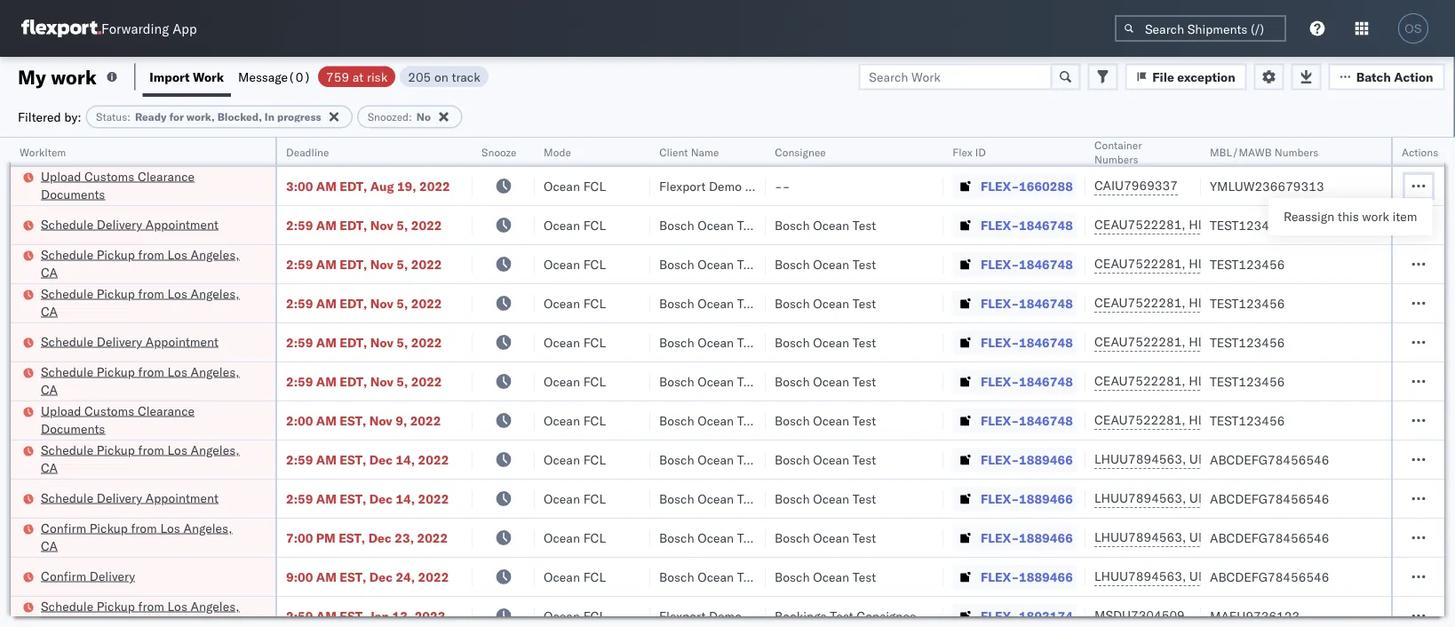 Task type: locate. For each thing, give the bounding box(es) containing it.
am for 'schedule pickup from los angeles, ca' link for 3rd schedule pickup from los angeles, ca button from the bottom of the page
[[316, 374, 337, 389]]

11 ocean fcl from the top
[[544, 569, 606, 585]]

ca inside 'confirm pickup from los angeles, ca'
[[41, 538, 58, 554]]

numbers inside button
[[1275, 145, 1319, 159]]

flex- for 1st schedule pickup from los angeles, ca button from the bottom of the page
[[981, 608, 1019, 624]]

angeles, inside 'confirm pickup from los angeles, ca'
[[183, 520, 232, 536]]

2022
[[419, 178, 450, 194], [411, 217, 442, 233], [411, 256, 442, 272], [411, 295, 442, 311], [411, 335, 442, 350], [411, 374, 442, 389], [410, 413, 441, 428], [418, 452, 449, 467], [418, 491, 449, 506], [417, 530, 448, 546], [418, 569, 449, 585]]

Search Shipments (/) text field
[[1115, 15, 1287, 42]]

4 abcdefg78456546 from the top
[[1210, 569, 1330, 585]]

progress
[[277, 110, 321, 123]]

14, up 23,
[[396, 491, 415, 506]]

los
[[167, 247, 187, 262], [167, 286, 187, 301], [167, 364, 187, 379], [167, 442, 187, 458], [160, 520, 180, 536], [167, 598, 187, 614]]

0 horizontal spatial work
[[51, 64, 97, 89]]

confirm inside 'confirm pickup from los angeles, ca'
[[41, 520, 86, 536]]

1 vertical spatial appointment
[[146, 334, 218, 349]]

appointment
[[146, 216, 218, 232], [146, 334, 218, 349], [146, 490, 218, 506]]

5 2:59 from the top
[[286, 374, 313, 389]]

uetu5238478 for confirm pickup from los angeles, ca
[[1190, 530, 1276, 545]]

1 vertical spatial schedule delivery appointment button
[[41, 333, 218, 352]]

pickup for confirm pickup from los angeles, ca button
[[89, 520, 128, 536]]

0 vertical spatial appointment
[[146, 216, 218, 232]]

6 2:59 from the top
[[286, 452, 313, 467]]

snooze
[[482, 145, 517, 159]]

2 clearance from the top
[[138, 403, 195, 418]]

schedule
[[41, 216, 93, 232], [41, 247, 93, 262], [41, 286, 93, 301], [41, 334, 93, 349], [41, 364, 93, 379], [41, 442, 93, 458], [41, 490, 93, 506], [41, 598, 93, 614]]

1889466 for confirm pickup from los angeles, ca
[[1019, 530, 1073, 546]]

numbers down container
[[1095, 152, 1139, 166]]

3 schedule from the top
[[41, 286, 93, 301]]

1 vertical spatial documents
[[41, 421, 105, 436]]

documents for 3:00
[[41, 186, 105, 202]]

ceau7522281, hlxu6269489, hlxu8034992 for 2nd schedule pickup from los angeles, ca button
[[1095, 295, 1370, 311]]

1 vertical spatial customs
[[84, 403, 134, 418]]

resize handle column header for mbl/mawb numbers
[[1402, 138, 1423, 627]]

resize handle column header
[[254, 138, 275, 627], [451, 138, 473, 627], [514, 138, 535, 627], [629, 138, 650, 627], [745, 138, 766, 627], [922, 138, 944, 627], [1064, 138, 1086, 627], [1180, 138, 1201, 627], [1402, 138, 1423, 627], [1423, 138, 1445, 627]]

file exception
[[1153, 69, 1236, 84]]

3 1889466 from the top
[[1019, 530, 1073, 546]]

0 vertical spatial flexport demo consignee
[[659, 178, 805, 194]]

1 1846748 from the top
[[1019, 217, 1073, 233]]

flex
[[952, 145, 972, 159]]

7 2:59 from the top
[[286, 491, 313, 506]]

5 schedule pickup from los angeles, ca link from the top
[[41, 597, 252, 627]]

flexport demo consignee for bookings
[[659, 608, 805, 624]]

confirm for confirm delivery
[[41, 568, 86, 584]]

1 vertical spatial upload
[[41, 403, 81, 418]]

2 upload customs clearance documents from the top
[[41, 403, 195, 436]]

nov
[[370, 217, 393, 233], [370, 256, 393, 272], [370, 295, 393, 311], [370, 335, 393, 350], [370, 374, 393, 389], [369, 413, 392, 428]]

pickup for 4th schedule pickup from los angeles, ca button from the top of the page
[[97, 442, 135, 458]]

dec for confirm pickup from los angeles, ca
[[368, 530, 392, 546]]

1889466 for schedule delivery appointment
[[1019, 491, 1073, 506]]

1 horizontal spatial :
[[409, 110, 412, 123]]

confirm down 'confirm pickup from los angeles, ca'
[[41, 568, 86, 584]]

test
[[737, 217, 761, 233], [853, 217, 876, 233], [737, 256, 761, 272], [853, 256, 876, 272], [737, 295, 761, 311], [853, 295, 876, 311], [737, 335, 761, 350], [853, 335, 876, 350], [737, 374, 761, 389], [853, 374, 876, 389], [737, 413, 761, 428], [853, 413, 876, 428], [737, 452, 761, 467], [853, 452, 876, 467], [737, 491, 761, 506], [853, 491, 876, 506], [737, 530, 761, 546], [853, 530, 876, 546], [737, 569, 761, 585], [853, 569, 876, 585], [830, 608, 854, 624]]

customs for 2:00 am est, nov 9, 2022
[[84, 403, 134, 418]]

-
[[775, 178, 782, 194], [782, 178, 790, 194]]

7 ocean fcl from the top
[[544, 413, 606, 428]]

flex- for upload customs clearance documents button for 2:00 am est, nov 9, 2022
[[981, 413, 1019, 428]]

6 flex-1846748 from the top
[[981, 413, 1073, 428]]

pickup
[[97, 247, 135, 262], [97, 286, 135, 301], [97, 364, 135, 379], [97, 442, 135, 458], [89, 520, 128, 536], [97, 598, 135, 614]]

3 ca from the top
[[41, 382, 58, 397]]

flex-1846748 for 2nd schedule pickup from los angeles, ca button
[[981, 295, 1073, 311]]

3 schedule pickup from los angeles, ca link from the top
[[41, 363, 252, 398]]

6 ocean fcl from the top
[[544, 374, 606, 389]]

0 vertical spatial confirm
[[41, 520, 86, 536]]

jan
[[369, 608, 389, 624]]

schedule for 2:59 am est, dec 14, 2022 schedule delivery appointment button
[[41, 490, 93, 506]]

flex-1889466 for schedule delivery appointment
[[981, 491, 1073, 506]]

est, for upload customs clearance documents button for 2:00 am est, nov 9, 2022
[[340, 413, 366, 428]]

est, down 2:00 am est, nov 9, 2022
[[340, 452, 366, 467]]

work right "this"
[[1362, 209, 1390, 224]]

confirm delivery
[[41, 568, 135, 584]]

msdu7304509
[[1095, 608, 1185, 623]]

8 resize handle column header from the left
[[1180, 138, 1201, 627]]

est, for 1st schedule pickup from los angeles, ca button from the bottom of the page
[[340, 608, 366, 624]]

schedule for 3rd schedule pickup from los angeles, ca button from the bottom of the page
[[41, 364, 93, 379]]

ocean
[[544, 178, 580, 194], [544, 217, 580, 233], [698, 217, 734, 233], [813, 217, 850, 233], [544, 256, 580, 272], [698, 256, 734, 272], [813, 256, 850, 272], [544, 295, 580, 311], [698, 295, 734, 311], [813, 295, 850, 311], [544, 335, 580, 350], [698, 335, 734, 350], [813, 335, 850, 350], [544, 374, 580, 389], [698, 374, 734, 389], [813, 374, 850, 389], [544, 413, 580, 428], [698, 413, 734, 428], [813, 413, 850, 428], [544, 452, 580, 467], [698, 452, 734, 467], [813, 452, 850, 467], [544, 491, 580, 506], [698, 491, 734, 506], [813, 491, 850, 506], [544, 530, 580, 546], [698, 530, 734, 546], [813, 530, 850, 546], [544, 569, 580, 585], [698, 569, 734, 585], [813, 569, 850, 585], [544, 608, 580, 624]]

2 2:59 from the top
[[286, 256, 313, 272]]

5,
[[397, 217, 408, 233], [397, 256, 408, 272], [397, 295, 408, 311], [397, 335, 408, 350], [397, 374, 408, 389]]

6 flex- from the top
[[981, 374, 1019, 389]]

2 1846748 from the top
[[1019, 256, 1073, 272]]

name
[[691, 145, 719, 159]]

4 am from the top
[[316, 295, 337, 311]]

numbers
[[1275, 145, 1319, 159], [1095, 152, 1139, 166]]

est, right pm
[[339, 530, 365, 546]]

1 vertical spatial confirm
[[41, 568, 86, 584]]

2 upload customs clearance documents link from the top
[[41, 402, 252, 438]]

6 test123456 from the top
[[1210, 413, 1285, 428]]

flex- for upload customs clearance documents button associated with 3:00 am edt, aug 19, 2022
[[981, 178, 1019, 194]]

3 5, from the top
[[397, 295, 408, 311]]

1 horizontal spatial work
[[1362, 209, 1390, 224]]

dec left 24,
[[369, 569, 393, 585]]

0 vertical spatial upload customs clearance documents button
[[41, 167, 252, 205]]

demo down the name
[[709, 178, 742, 194]]

batch action
[[1356, 69, 1434, 84]]

3 flex- from the top
[[981, 256, 1019, 272]]

ceau7522281, hlxu6269489, hlxu8034992 for 3rd schedule pickup from los angeles, ca button from the bottom of the page
[[1095, 373, 1370, 389]]

upload customs clearance documents button for 2:00 am est, nov 9, 2022
[[41, 402, 252, 439]]

1 vertical spatial upload customs clearance documents link
[[41, 402, 252, 438]]

flex-1889466
[[981, 452, 1073, 467], [981, 491, 1073, 506], [981, 530, 1073, 546], [981, 569, 1073, 585]]

2:59 for schedule delivery appointment button related to 2:59 am edt, nov 5, 2022
[[286, 335, 313, 350]]

2 schedule delivery appointment link from the top
[[41, 333, 218, 351]]

abcdefg78456546 for schedule delivery appointment
[[1210, 491, 1330, 506]]

est, left jan
[[340, 608, 366, 624]]

lhuu7894563, uetu5238478 for schedule delivery appointment
[[1095, 490, 1276, 506]]

am for schedule delivery appointment link corresponding to 2:59 am edt, nov 5, 2022
[[316, 335, 337, 350]]

flex id
[[952, 145, 986, 159]]

6 edt, from the top
[[340, 374, 367, 389]]

1 vertical spatial flexport demo consignee
[[659, 608, 805, 624]]

2:59 am est, dec 14, 2022 up 7:00 pm est, dec 23, 2022
[[286, 491, 449, 506]]

3 schedule delivery appointment from the top
[[41, 490, 218, 506]]

2 lhuu7894563, uetu5238478 from the top
[[1095, 490, 1276, 506]]

14,
[[396, 452, 415, 467], [396, 491, 415, 506]]

3 schedule pickup from los angeles, ca button from the top
[[41, 363, 252, 400]]

: left ready
[[127, 110, 131, 123]]

1 upload from the top
[[41, 168, 81, 184]]

upload customs clearance documents link for 3:00 am edt, aug 19, 2022
[[41, 167, 252, 203]]

0 horizontal spatial :
[[127, 110, 131, 123]]

import
[[150, 69, 190, 84]]

9,
[[396, 413, 407, 428]]

0 vertical spatial customs
[[84, 168, 134, 184]]

schedule for third schedule delivery appointment button from the bottom
[[41, 216, 93, 232]]

:
[[127, 110, 131, 123], [409, 110, 412, 123]]

schedule delivery appointment
[[41, 216, 218, 232], [41, 334, 218, 349], [41, 490, 218, 506]]

mode
[[544, 145, 571, 159]]

os button
[[1393, 8, 1434, 49]]

dec down 2:00 am est, nov 9, 2022
[[369, 452, 393, 467]]

est,
[[340, 413, 366, 428], [340, 452, 366, 467], [340, 491, 366, 506], [339, 530, 365, 546], [340, 569, 366, 585], [340, 608, 366, 624]]

demo left bookings
[[709, 608, 742, 624]]

schedule for 1st schedule pickup from los angeles, ca button from the bottom of the page
[[41, 598, 93, 614]]

1 vertical spatial clearance
[[138, 403, 195, 418]]

customs
[[84, 168, 134, 184], [84, 403, 134, 418]]

schedule delivery appointment link
[[41, 215, 218, 233], [41, 333, 218, 351], [41, 489, 218, 507]]

4 2:59 from the top
[[286, 335, 313, 350]]

from inside 'confirm pickup from los angeles, ca'
[[131, 520, 157, 536]]

4 ca from the top
[[41, 460, 58, 475]]

lhuu7894563, uetu5238478 for schedule pickup from los angeles, ca
[[1095, 451, 1276, 467]]

2 upload customs clearance documents button from the top
[[41, 402, 252, 439]]

workitem
[[20, 145, 66, 159]]

0 vertical spatial flexport
[[659, 178, 706, 194]]

3 flex-1889466 from the top
[[981, 530, 1073, 546]]

schedule delivery appointment button for 2:59 am edt, nov 5, 2022
[[41, 333, 218, 352]]

upload customs clearance documents
[[41, 168, 195, 202], [41, 403, 195, 436]]

deadline
[[286, 145, 329, 159]]

upload customs clearance documents button
[[41, 167, 252, 205], [41, 402, 252, 439]]

2 vertical spatial schedule delivery appointment
[[41, 490, 218, 506]]

: for snoozed
[[409, 110, 412, 123]]

1 vertical spatial upload customs clearance documents button
[[41, 402, 252, 439]]

1 flex-1889466 from the top
[[981, 452, 1073, 467]]

1 horizontal spatial numbers
[[1275, 145, 1319, 159]]

11 flex- from the top
[[981, 569, 1019, 585]]

consignee inside button
[[775, 145, 826, 159]]

3 hlxu8034992 from the top
[[1283, 295, 1370, 311]]

los inside 'confirm pickup from los angeles, ca'
[[160, 520, 180, 536]]

angeles, for 1st schedule pickup from los angeles, ca button from the bottom of the page
[[191, 598, 239, 614]]

on
[[434, 69, 449, 84]]

0 vertical spatial upload
[[41, 168, 81, 184]]

14, for schedule pickup from los angeles, ca
[[396, 452, 415, 467]]

5 ca from the top
[[41, 538, 58, 554]]

forwarding app link
[[21, 20, 197, 37]]

schedule pickup from los angeles, ca link for 4th schedule pickup from los angeles, ca button from the top of the page
[[41, 441, 252, 477]]

flex- for schedule delivery appointment button related to 2:59 am edt, nov 5, 2022
[[981, 335, 1019, 350]]

8 am from the top
[[316, 452, 337, 467]]

upload customs clearance documents link
[[41, 167, 252, 203], [41, 402, 252, 438]]

3 edt, from the top
[[340, 256, 367, 272]]

at
[[352, 69, 364, 84]]

flexport
[[659, 178, 706, 194], [659, 608, 706, 624]]

2 flex- from the top
[[981, 217, 1019, 233]]

1 1889466 from the top
[[1019, 452, 1073, 467]]

(0)
[[288, 69, 311, 84]]

from
[[138, 247, 164, 262], [138, 286, 164, 301], [138, 364, 164, 379], [138, 442, 164, 458], [131, 520, 157, 536], [138, 598, 164, 614]]

uetu5238478
[[1190, 451, 1276, 467], [1190, 490, 1276, 506], [1190, 530, 1276, 545], [1190, 569, 1276, 584]]

1 schedule delivery appointment button from the top
[[41, 215, 218, 235]]

consignee
[[775, 145, 826, 159], [745, 178, 805, 194], [745, 608, 805, 624], [857, 608, 916, 624]]

5 flex-1846748 from the top
[[981, 374, 1073, 389]]

lhuu7894563, for confirm pickup from los angeles, ca
[[1095, 530, 1186, 545]]

est, up 7:00 pm est, dec 23, 2022
[[340, 491, 366, 506]]

flex-1660288 button
[[952, 174, 1077, 199], [952, 174, 1077, 199]]

schedule delivery appointment link for 2:59 am est, dec 14, 2022
[[41, 489, 218, 507]]

0 vertical spatial 2:59 am est, dec 14, 2022
[[286, 452, 449, 467]]

this
[[1338, 209, 1359, 224]]

1889466
[[1019, 452, 1073, 467], [1019, 491, 1073, 506], [1019, 530, 1073, 546], [1019, 569, 1073, 585]]

2 flex-1846748 from the top
[[981, 256, 1073, 272]]

1 vertical spatial schedule delivery appointment
[[41, 334, 218, 349]]

schedule for 4th schedule pickup from los angeles, ca button from the top of the page
[[41, 442, 93, 458]]

2:59
[[286, 217, 313, 233], [286, 256, 313, 272], [286, 295, 313, 311], [286, 335, 313, 350], [286, 374, 313, 389], [286, 452, 313, 467], [286, 491, 313, 506], [286, 608, 313, 624]]

0 vertical spatial clearance
[[138, 168, 195, 184]]

1 vertical spatial demo
[[709, 608, 742, 624]]

clearance
[[138, 168, 195, 184], [138, 403, 195, 418]]

2 2:59 am edt, nov 5, 2022 from the top
[[286, 256, 442, 272]]

schedule pickup from los angeles, ca link for 2nd schedule pickup from los angeles, ca button
[[41, 285, 252, 320]]

0 vertical spatial demo
[[709, 178, 742, 194]]

2 flexport from the top
[[659, 608, 706, 624]]

1 hlxu6269489, from the top
[[1189, 217, 1280, 232]]

delivery
[[97, 216, 142, 232], [97, 334, 142, 349], [97, 490, 142, 506], [89, 568, 135, 584]]

upload for 3:00 am edt, aug 19, 2022
[[41, 168, 81, 184]]

mbl/mawb numbers button
[[1201, 141, 1406, 159]]

numbers inside container numbers
[[1095, 152, 1139, 166]]

2 schedule from the top
[[41, 247, 93, 262]]

flex-1889466 button
[[952, 447, 1077, 472], [952, 447, 1077, 472], [952, 486, 1077, 511], [952, 486, 1077, 511], [952, 526, 1077, 550], [952, 526, 1077, 550], [952, 565, 1077, 589], [952, 565, 1077, 589]]

demo for -
[[709, 178, 742, 194]]

schedule pickup from los angeles, ca
[[41, 247, 239, 280], [41, 286, 239, 319], [41, 364, 239, 397], [41, 442, 239, 475], [41, 598, 239, 627]]

flexport for bookings test consignee
[[659, 608, 706, 624]]

confirm for confirm pickup from los angeles, ca
[[41, 520, 86, 536]]

1 vertical spatial 14,
[[396, 491, 415, 506]]

dec left 23,
[[368, 530, 392, 546]]

1 : from the left
[[127, 110, 131, 123]]

11 am from the top
[[316, 608, 337, 624]]

flex-1846748 button
[[952, 213, 1077, 238], [952, 213, 1077, 238], [952, 252, 1077, 277], [952, 252, 1077, 277], [952, 291, 1077, 316], [952, 291, 1077, 316], [952, 330, 1077, 355], [952, 330, 1077, 355], [952, 369, 1077, 394], [952, 369, 1077, 394], [952, 408, 1077, 433], [952, 408, 1077, 433]]

forwarding
[[101, 20, 169, 37]]

0 vertical spatial upload customs clearance documents link
[[41, 167, 252, 203]]

schedule pickup from los angeles, ca link
[[41, 246, 252, 281], [41, 285, 252, 320], [41, 363, 252, 398], [41, 441, 252, 477], [41, 597, 252, 627]]

batch
[[1356, 69, 1391, 84]]

4 schedule from the top
[[41, 334, 93, 349]]

am for 3:00 am edt, aug 19, 2022's upload customs clearance documents 'link'
[[316, 178, 337, 194]]

schedule pickup from los angeles, ca link for 3rd schedule pickup from los angeles, ca button from the bottom of the page
[[41, 363, 252, 398]]

9 flex- from the top
[[981, 491, 1019, 506]]

resize handle column header for workitem
[[254, 138, 275, 627]]

1 vertical spatial schedule delivery appointment link
[[41, 333, 218, 351]]

documents for 2:00
[[41, 421, 105, 436]]

7 am from the top
[[316, 413, 337, 428]]

upload
[[41, 168, 81, 184], [41, 403, 81, 418]]

14, down the 9, on the left bottom of page
[[396, 452, 415, 467]]

1660288
[[1019, 178, 1073, 194]]

upload customs clearance documents for 3:00 am edt, aug 19, 2022
[[41, 168, 195, 202]]

0 horizontal spatial numbers
[[1095, 152, 1139, 166]]

1 customs from the top
[[84, 168, 134, 184]]

confirm up confirm delivery
[[41, 520, 86, 536]]

dec for schedule delivery appointment
[[369, 491, 393, 506]]

lhuu7894563, uetu5238478 for confirm pickup from los angeles, ca
[[1095, 530, 1276, 545]]

confirm pickup from los angeles, ca
[[41, 520, 232, 554]]

1 upload customs clearance documents link from the top
[[41, 167, 252, 203]]

2 vertical spatial schedule delivery appointment link
[[41, 489, 218, 507]]

numbers up ymluw236679313
[[1275, 145, 1319, 159]]

1 abcdefg78456546 from the top
[[1210, 452, 1330, 467]]

ocean fcl
[[544, 178, 606, 194], [544, 217, 606, 233], [544, 256, 606, 272], [544, 295, 606, 311], [544, 335, 606, 350], [544, 374, 606, 389], [544, 413, 606, 428], [544, 452, 606, 467], [544, 491, 606, 506], [544, 530, 606, 546], [544, 569, 606, 585], [544, 608, 606, 624]]

work up by:
[[51, 64, 97, 89]]

2 vertical spatial schedule delivery appointment button
[[41, 489, 218, 509]]

message (0)
[[238, 69, 311, 84]]

2 upload from the top
[[41, 403, 81, 418]]

flex- for 2:59 am est, dec 14, 2022 schedule delivery appointment button
[[981, 491, 1019, 506]]

flex-1846748 for 3rd schedule pickup from los angeles, ca button from the bottom of the page
[[981, 374, 1073, 389]]

est, left the 9, on the left bottom of page
[[340, 413, 366, 428]]

6 ceau7522281, from the top
[[1095, 412, 1186, 428]]

1 vertical spatial upload customs clearance documents
[[41, 403, 195, 436]]

1 vertical spatial flexport
[[659, 608, 706, 624]]

clearance for 2:00 am est, nov 9, 2022
[[138, 403, 195, 418]]

Search Work text field
[[859, 64, 1052, 90]]

dec up 7:00 pm est, dec 23, 2022
[[369, 491, 393, 506]]

2:00 am est, nov 9, 2022
[[286, 413, 441, 428]]

bosch
[[659, 217, 694, 233], [775, 217, 810, 233], [659, 256, 694, 272], [775, 256, 810, 272], [659, 295, 694, 311], [775, 295, 810, 311], [659, 335, 694, 350], [775, 335, 810, 350], [659, 374, 694, 389], [775, 374, 810, 389], [659, 413, 694, 428], [775, 413, 810, 428], [659, 452, 694, 467], [775, 452, 810, 467], [659, 491, 694, 506], [775, 491, 810, 506], [659, 530, 694, 546], [775, 530, 810, 546], [659, 569, 694, 585], [775, 569, 810, 585]]

1 lhuu7894563, uetu5238478 from the top
[[1095, 451, 1276, 467]]

0 vertical spatial upload customs clearance documents
[[41, 168, 195, 202]]

0 vertical spatial documents
[[41, 186, 105, 202]]

4 flex- from the top
[[981, 295, 1019, 311]]

flex-
[[981, 178, 1019, 194], [981, 217, 1019, 233], [981, 256, 1019, 272], [981, 295, 1019, 311], [981, 335, 1019, 350], [981, 374, 1019, 389], [981, 413, 1019, 428], [981, 452, 1019, 467], [981, 491, 1019, 506], [981, 530, 1019, 546], [981, 569, 1019, 585], [981, 608, 1019, 624]]

3 ocean fcl from the top
[[544, 256, 606, 272]]

4 schedule pickup from los angeles, ca from the top
[[41, 442, 239, 475]]

schedule pickup from los angeles, ca button
[[41, 246, 252, 283], [41, 285, 252, 322], [41, 363, 252, 400], [41, 441, 252, 478], [41, 597, 252, 627]]

am for schedule delivery appointment link associated with 2:59 am est, dec 14, 2022
[[316, 491, 337, 506]]

1846748
[[1019, 217, 1073, 233], [1019, 256, 1073, 272], [1019, 295, 1073, 311], [1019, 335, 1073, 350], [1019, 374, 1073, 389], [1019, 413, 1073, 428]]

2:59 am est, dec 14, 2022 for schedule pickup from los angeles, ca
[[286, 452, 449, 467]]

2:59 for 3rd schedule pickup from los angeles, ca button from the bottom of the page
[[286, 374, 313, 389]]

0 vertical spatial schedule delivery appointment button
[[41, 215, 218, 235]]

1 vertical spatial 2:59 am est, dec 14, 2022
[[286, 491, 449, 506]]

resize handle column header for flex id
[[1064, 138, 1086, 627]]

0 vertical spatial 14,
[[396, 452, 415, 467]]

0 vertical spatial schedule delivery appointment
[[41, 216, 218, 232]]

2:59 am est, dec 14, 2022 down 2:00 am est, nov 9, 2022
[[286, 452, 449, 467]]

abcdefg78456546
[[1210, 452, 1330, 467], [1210, 491, 1330, 506], [1210, 530, 1330, 546], [1210, 569, 1330, 585]]

3 2:59 from the top
[[286, 295, 313, 311]]

flex- for first schedule pickup from los angeles, ca button from the top
[[981, 256, 1019, 272]]

2 vertical spatial appointment
[[146, 490, 218, 506]]

1 flex- from the top
[[981, 178, 1019, 194]]

client name
[[659, 145, 719, 159]]

schedule pickup from los angeles, ca link for first schedule pickup from los angeles, ca button from the top
[[41, 246, 252, 281]]

pickup inside 'confirm pickup from los angeles, ca'
[[89, 520, 128, 536]]

2 schedule delivery appointment button from the top
[[41, 333, 218, 352]]

am
[[316, 178, 337, 194], [316, 217, 337, 233], [316, 256, 337, 272], [316, 295, 337, 311], [316, 335, 337, 350], [316, 374, 337, 389], [316, 413, 337, 428], [316, 452, 337, 467], [316, 491, 337, 506], [316, 569, 337, 585], [316, 608, 337, 624]]

2 appointment from the top
[[146, 334, 218, 349]]

8 2:59 from the top
[[286, 608, 313, 624]]

759 at risk
[[326, 69, 388, 84]]

3 schedule pickup from los angeles, ca from the top
[[41, 364, 239, 397]]

5 fcl from the top
[[583, 335, 606, 350]]

abcdefg78456546 for schedule pickup from los angeles, ca
[[1210, 452, 1330, 467]]

schedule delivery appointment link for 2:59 am edt, nov 5, 2022
[[41, 333, 218, 351]]

4 flex-1889466 from the top
[[981, 569, 1073, 585]]

actions
[[1402, 145, 1439, 159]]

uetu5238478 for schedule pickup from los angeles, ca
[[1190, 451, 1276, 467]]

7 schedule from the top
[[41, 490, 93, 506]]

: left no at the left top
[[409, 110, 412, 123]]

3 ceau7522281, from the top
[[1095, 295, 1186, 311]]

4 schedule pickup from los angeles, ca button from the top
[[41, 441, 252, 478]]

flex-1846748 for upload customs clearance documents button for 2:00 am est, nov 9, 2022
[[981, 413, 1073, 428]]

0 vertical spatial schedule delivery appointment link
[[41, 215, 218, 233]]

file exception button
[[1125, 64, 1247, 90], [1125, 64, 1247, 90]]



Task type: describe. For each thing, give the bounding box(es) containing it.
angeles, for 4th schedule pickup from los angeles, ca button from the top of the page
[[191, 442, 239, 458]]

19,
[[397, 178, 416, 194]]

9:00 am est, dec 24, 2022
[[286, 569, 449, 585]]

confirm pickup from los angeles, ca button
[[41, 519, 252, 557]]

am for 'schedule pickup from los angeles, ca' link related to 2nd schedule pickup from los angeles, ca button
[[316, 295, 337, 311]]

7 fcl from the top
[[583, 413, 606, 428]]

flex-1889466 for schedule pickup from los angeles, ca
[[981, 452, 1073, 467]]

2:59 for first schedule pickup from los angeles, ca button from the top
[[286, 256, 313, 272]]

in
[[265, 110, 274, 123]]

angeles, for first schedule pickup from los angeles, ca button from the top
[[191, 247, 239, 262]]

client name button
[[650, 141, 748, 159]]

confirm pickup from los angeles, ca link
[[41, 519, 252, 555]]

client
[[659, 145, 688, 159]]

delivery inside button
[[89, 568, 135, 584]]

1 2:59 from the top
[[286, 217, 313, 233]]

4 hlxu6269489, from the top
[[1189, 334, 1280, 350]]

3 fcl from the top
[[583, 256, 606, 272]]

angeles, for 2nd schedule pickup from los angeles, ca button
[[191, 286, 239, 301]]

ready
[[135, 110, 167, 123]]

filtered by:
[[18, 109, 81, 124]]

7:00 pm est, dec 23, 2022
[[286, 530, 448, 546]]

ymluw236679313
[[1210, 178, 1324, 194]]

oper
[[1432, 145, 1455, 159]]

appointment for 2:59 am edt, nov 5, 2022
[[146, 334, 218, 349]]

6 fcl from the top
[[583, 374, 606, 389]]

resize handle column header for consignee
[[922, 138, 944, 627]]

snoozed
[[368, 110, 409, 123]]

5 1846748 from the top
[[1019, 374, 1073, 389]]

1 test123456 from the top
[[1210, 217, 1285, 233]]

1 ceau7522281, hlxu6269489, hlxu8034992 from the top
[[1095, 217, 1370, 232]]

snoozed : no
[[368, 110, 431, 123]]

3:00 am edt, aug 19, 2022
[[286, 178, 450, 194]]

759
[[326, 69, 349, 84]]

abcdefg78456546 for confirm pickup from los angeles, ca
[[1210, 530, 1330, 546]]

confirm delivery link
[[41, 567, 135, 585]]

blocked,
[[217, 110, 262, 123]]

status : ready for work, blocked, in progress
[[96, 110, 321, 123]]

flex id button
[[944, 141, 1068, 159]]

uetu5238478 for schedule delivery appointment
[[1190, 490, 1276, 506]]

9 ocean fcl from the top
[[544, 491, 606, 506]]

13,
[[392, 608, 412, 624]]

4 lhuu7894563, from the top
[[1095, 569, 1186, 584]]

import work button
[[142, 57, 231, 97]]

10 ocean fcl from the top
[[544, 530, 606, 546]]

10 resize handle column header from the left
[[1423, 138, 1445, 627]]

10 fcl from the top
[[583, 530, 606, 546]]

by:
[[64, 109, 81, 124]]

aug
[[370, 178, 394, 194]]

schedule pickup from los angeles, ca link for 1st schedule pickup from los angeles, ca button from the bottom of the page
[[41, 597, 252, 627]]

flex-1846748 for first schedule pickup from los angeles, ca button from the top
[[981, 256, 1073, 272]]

resize handle column header for client name
[[745, 138, 766, 627]]

pickup for 3rd schedule pickup from los angeles, ca button from the bottom of the page
[[97, 364, 135, 379]]

flexport. image
[[21, 20, 101, 37]]

205
[[408, 69, 431, 84]]

maeu9736123
[[1210, 608, 1300, 624]]

am for 'schedule pickup from los angeles, ca' link corresponding to first schedule pickup from los angeles, ca button from the top
[[316, 256, 337, 272]]

container numbers button
[[1086, 134, 1183, 166]]

workitem button
[[11, 141, 258, 159]]

2 am from the top
[[316, 217, 337, 233]]

2 5, from the top
[[397, 256, 408, 272]]

2023
[[415, 608, 445, 624]]

track
[[452, 69, 480, 84]]

flex-1889466 for confirm pickup from los angeles, ca
[[981, 530, 1073, 546]]

customs for 3:00 am edt, aug 19, 2022
[[84, 168, 134, 184]]

pickup for 2nd schedule pickup from los angeles, ca button
[[97, 286, 135, 301]]

1893174
[[1019, 608, 1073, 624]]

2 schedule pickup from los angeles, ca button from the top
[[41, 285, 252, 322]]

schedule delivery appointment for 2:59 am edt, nov 5, 2022
[[41, 334, 218, 349]]

edt, for 'schedule pickup from los angeles, ca' link corresponding to first schedule pickup from los angeles, ca button from the top
[[340, 256, 367, 272]]

lhuu7894563, for schedule pickup from los angeles, ca
[[1095, 451, 1186, 467]]

flex- for 2nd schedule pickup from los angeles, ca button
[[981, 295, 1019, 311]]

6 1846748 from the top
[[1019, 413, 1073, 428]]

2 ocean fcl from the top
[[544, 217, 606, 233]]

schedule for first schedule pickup from los angeles, ca button from the top
[[41, 247, 93, 262]]

2 - from the left
[[782, 178, 790, 194]]

ceau7522281, hlxu6269489, hlxu8034992 for schedule delivery appointment button related to 2:59 am edt, nov 5, 2022
[[1095, 334, 1370, 350]]

bookings test consignee
[[775, 608, 916, 624]]

batch action button
[[1329, 64, 1445, 90]]

10 am from the top
[[316, 569, 337, 585]]

1 flex-1846748 from the top
[[981, 217, 1073, 233]]

ceau7522281, hlxu6269489, hlxu8034992 for first schedule pickup from los angeles, ca button from the top
[[1095, 256, 1370, 271]]

5 5, from the top
[[397, 374, 408, 389]]

4 ceau7522281, from the top
[[1095, 334, 1186, 350]]

1 fcl from the top
[[583, 178, 606, 194]]

reassign this work item
[[1284, 209, 1417, 224]]

4 hlxu8034992 from the top
[[1283, 334, 1370, 350]]

2:59 for 1st schedule pickup from los angeles, ca button from the bottom of the page
[[286, 608, 313, 624]]

3:00
[[286, 178, 313, 194]]

23,
[[395, 530, 414, 546]]

0 vertical spatial work
[[51, 64, 97, 89]]

edt, for 'schedule pickup from los angeles, ca' link for 3rd schedule pickup from los angeles, ca button from the bottom of the page
[[340, 374, 367, 389]]

2:59 am est, jan 13, 2023
[[286, 608, 445, 624]]

4 uetu5238478 from the top
[[1190, 569, 1276, 584]]

8 ocean fcl from the top
[[544, 452, 606, 467]]

6 ca from the top
[[41, 616, 58, 627]]

1889466 for schedule pickup from los angeles, ca
[[1019, 452, 1073, 467]]

2 ca from the top
[[41, 303, 58, 319]]

bookings
[[775, 608, 827, 624]]

consignee button
[[766, 141, 926, 159]]

6 hlxu8034992 from the top
[[1283, 412, 1370, 428]]

import work
[[150, 69, 224, 84]]

2:59 am est, dec 14, 2022 for schedule delivery appointment
[[286, 491, 449, 506]]

5 test123456 from the top
[[1210, 374, 1285, 389]]

1 schedule delivery appointment link from the top
[[41, 215, 218, 233]]

flexport demo consignee for -
[[659, 178, 805, 194]]

action
[[1394, 69, 1434, 84]]

3 resize handle column header from the left
[[514, 138, 535, 627]]

flex- for 4th schedule pickup from los angeles, ca button from the top of the page
[[981, 452, 1019, 467]]

1 ceau7522281, from the top
[[1095, 217, 1186, 232]]

lhuu7894563, for schedule delivery appointment
[[1095, 490, 1186, 506]]

angeles, for confirm pickup from los angeles, ca button
[[183, 520, 232, 536]]

am for 'schedule pickup from los angeles, ca' link for 4th schedule pickup from los angeles, ca button from the top of the page
[[316, 452, 337, 467]]

1 schedule pickup from los angeles, ca button from the top
[[41, 246, 252, 283]]

2 schedule pickup from los angeles, ca from the top
[[41, 286, 239, 319]]

upload customs clearance documents for 2:00 am est, nov 9, 2022
[[41, 403, 195, 436]]

edt, for 'schedule pickup from los angeles, ca' link related to 2nd schedule pickup from los angeles, ca button
[[340, 295, 367, 311]]

12 fcl from the top
[[583, 608, 606, 624]]

5 ocean fcl from the top
[[544, 335, 606, 350]]

4 lhuu7894563, uetu5238478 from the top
[[1095, 569, 1276, 584]]

205 on track
[[408, 69, 480, 84]]

resize handle column header for mode
[[629, 138, 650, 627]]

2 hlxu8034992 from the top
[[1283, 256, 1370, 271]]

reassign
[[1284, 209, 1335, 224]]

pickup for first schedule pickup from los angeles, ca button from the top
[[97, 247, 135, 262]]

forwarding app
[[101, 20, 197, 37]]

24,
[[396, 569, 415, 585]]

flex-1660288
[[981, 178, 1073, 194]]

am for 2:00 am est, nov 9, 2022 upload customs clearance documents 'link'
[[316, 413, 337, 428]]

container
[[1095, 138, 1142, 151]]

1 - from the left
[[775, 178, 782, 194]]

edt, for schedule delivery appointment link corresponding to 2:59 am edt, nov 5, 2022
[[340, 335, 367, 350]]

4 test123456 from the top
[[1210, 335, 1285, 350]]

deadline button
[[277, 141, 455, 159]]

2:59 for 2:59 am est, dec 14, 2022 schedule delivery appointment button
[[286, 491, 313, 506]]

confirm delivery button
[[41, 567, 135, 587]]

mbl/mawb numbers
[[1210, 145, 1319, 159]]

est, for 2:59 am est, dec 14, 2022 schedule delivery appointment button
[[340, 491, 366, 506]]

status
[[96, 110, 127, 123]]

id
[[975, 145, 986, 159]]

mbl/mawb
[[1210, 145, 1272, 159]]

1 hlxu8034992 from the top
[[1283, 217, 1370, 232]]

5 schedule pickup from los angeles, ca from the top
[[41, 598, 239, 627]]

2 edt, from the top
[[340, 217, 367, 233]]

1 schedule pickup from los angeles, ca from the top
[[41, 247, 239, 280]]

pm
[[316, 530, 336, 546]]

4 fcl from the top
[[583, 295, 606, 311]]

schedule for 2nd schedule pickup from los angeles, ca button
[[41, 286, 93, 301]]

5 hlxu6269489, from the top
[[1189, 373, 1280, 389]]

2:59 am edt, nov 5, 2022 for schedule delivery appointment button related to 2:59 am edt, nov 5, 2022
[[286, 335, 442, 350]]

1 2:59 am edt, nov 5, 2022 from the top
[[286, 217, 442, 233]]

my work
[[18, 64, 97, 89]]

upload for 2:00 am est, nov 9, 2022
[[41, 403, 81, 418]]

1 ca from the top
[[41, 264, 58, 280]]

flex- for confirm pickup from los angeles, ca button
[[981, 530, 1019, 546]]

upload customs clearance documents link for 2:00 am est, nov 9, 2022
[[41, 402, 252, 438]]

1 vertical spatial work
[[1362, 209, 1390, 224]]

1 ocean fcl from the top
[[544, 178, 606, 194]]

pickup for 1st schedule pickup from los angeles, ca button from the bottom of the page
[[97, 598, 135, 614]]

os
[[1405, 22, 1422, 35]]

numbers for mbl/mawb numbers
[[1275, 145, 1319, 159]]

4 1889466 from the top
[[1019, 569, 1073, 585]]

am for 'schedule pickup from los angeles, ca' link corresponding to 1st schedule pickup from los angeles, ca button from the bottom of the page
[[316, 608, 337, 624]]

2:00
[[286, 413, 313, 428]]

1 schedule delivery appointment from the top
[[41, 216, 218, 232]]

resize handle column header for container numbers
[[1180, 138, 1201, 627]]

filtered
[[18, 109, 61, 124]]

resize handle column header for deadline
[[451, 138, 473, 627]]

work
[[193, 69, 224, 84]]

2 fcl from the top
[[583, 217, 606, 233]]

item
[[1393, 209, 1417, 224]]

caiu7969337
[[1095, 178, 1178, 193]]

angeles, for 3rd schedule pickup from los angeles, ca button from the bottom of the page
[[191, 364, 239, 379]]

container numbers
[[1095, 138, 1142, 166]]

est, for confirm pickup from los angeles, ca button
[[339, 530, 365, 546]]

risk
[[367, 69, 388, 84]]

4 1846748 from the top
[[1019, 335, 1073, 350]]

2:59 am edt, nov 5, 2022 for first schedule pickup from los angeles, ca button from the top
[[286, 256, 442, 272]]

clearance for 3:00 am edt, aug 19, 2022
[[138, 168, 195, 184]]

flex-1846748 for schedule delivery appointment button related to 2:59 am edt, nov 5, 2022
[[981, 335, 1073, 350]]

message
[[238, 69, 288, 84]]

numbers for container numbers
[[1095, 152, 1139, 166]]

dec for schedule pickup from los angeles, ca
[[369, 452, 393, 467]]

4 ocean fcl from the top
[[544, 295, 606, 311]]

2 test123456 from the top
[[1210, 256, 1285, 272]]

ceau7522281, hlxu6269489, hlxu8034992 for upload customs clearance documents button for 2:00 am est, nov 9, 2022
[[1095, 412, 1370, 428]]

5 ceau7522281, from the top
[[1095, 373, 1186, 389]]

flex-1893174
[[981, 608, 1073, 624]]

schedule delivery appointment button for 2:59 am est, dec 14, 2022
[[41, 489, 218, 509]]

2 hlxu6269489, from the top
[[1189, 256, 1280, 271]]

file
[[1153, 69, 1174, 84]]

7:00
[[286, 530, 313, 546]]

9 fcl from the top
[[583, 491, 606, 506]]

3 test123456 from the top
[[1210, 295, 1285, 311]]

no
[[417, 110, 431, 123]]

schedule delivery appointment for 2:59 am est, dec 14, 2022
[[41, 490, 218, 506]]

3 1846748 from the top
[[1019, 295, 1073, 311]]

app
[[173, 20, 197, 37]]

work,
[[186, 110, 215, 123]]

: for status
[[127, 110, 131, 123]]

mode button
[[535, 141, 633, 159]]

1 5, from the top
[[397, 217, 408, 233]]

9:00
[[286, 569, 313, 585]]

demo for bookings
[[709, 608, 742, 624]]

14, for schedule delivery appointment
[[396, 491, 415, 506]]

for
[[169, 110, 184, 123]]

8 fcl from the top
[[583, 452, 606, 467]]

4 5, from the top
[[397, 335, 408, 350]]

2:59 am edt, nov 5, 2022 for 3rd schedule pickup from los angeles, ca button from the bottom of the page
[[286, 374, 442, 389]]

schedule for schedule delivery appointment button related to 2:59 am edt, nov 5, 2022
[[41, 334, 93, 349]]

5 hlxu8034992 from the top
[[1283, 373, 1370, 389]]

12 ocean fcl from the top
[[544, 608, 606, 624]]

exception
[[1177, 69, 1236, 84]]

appointment for 2:59 am est, dec 14, 2022
[[146, 490, 218, 506]]

est, up 2:59 am est, jan 13, 2023
[[340, 569, 366, 585]]

6 hlxu6269489, from the top
[[1189, 412, 1280, 428]]

3 hlxu6269489, from the top
[[1189, 295, 1280, 311]]

2:59 for 2nd schedule pickup from los angeles, ca button
[[286, 295, 313, 311]]

2:59 am edt, nov 5, 2022 for 2nd schedule pickup from los angeles, ca button
[[286, 295, 442, 311]]

5 schedule pickup from los angeles, ca button from the top
[[41, 597, 252, 627]]

1 appointment from the top
[[146, 216, 218, 232]]

11 fcl from the top
[[583, 569, 606, 585]]

2 ceau7522281, from the top
[[1095, 256, 1186, 271]]



Task type: vqa. For each thing, say whether or not it's contained in the screenshot.
first Schedule Pickup from Los Angeles, CA button from the bottom of the page
yes



